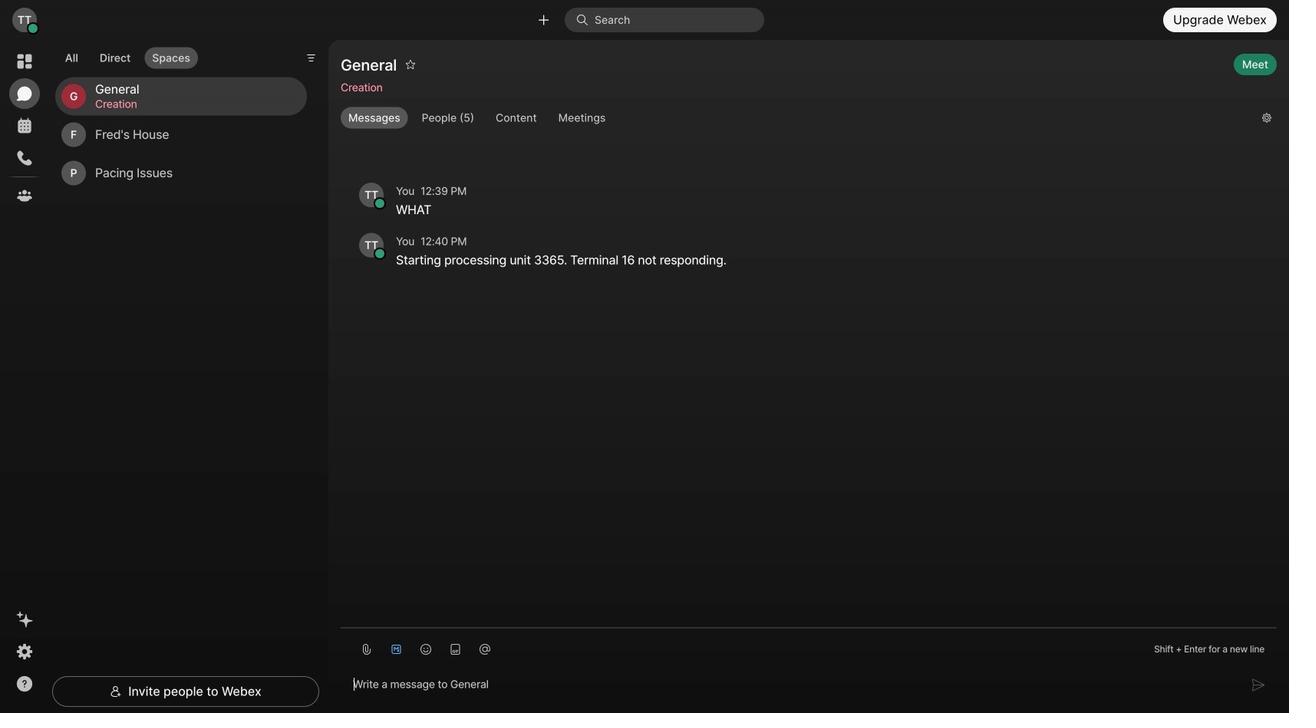 Task type: locate. For each thing, give the bounding box(es) containing it.
messages list
[[341, 140, 1277, 295]]

fred's house list item
[[55, 116, 307, 154]]

navigation
[[0, 40, 49, 713]]

general list item
[[55, 77, 307, 116]]

tab list
[[54, 38, 202, 73]]

group
[[341, 107, 1250, 129]]



Task type: describe. For each thing, give the bounding box(es) containing it.
webex tab list
[[9, 46, 40, 211]]

message composer toolbar element
[[341, 628, 1277, 664]]

pacing issues list item
[[55, 154, 307, 192]]

creation element
[[95, 96, 289, 113]]



